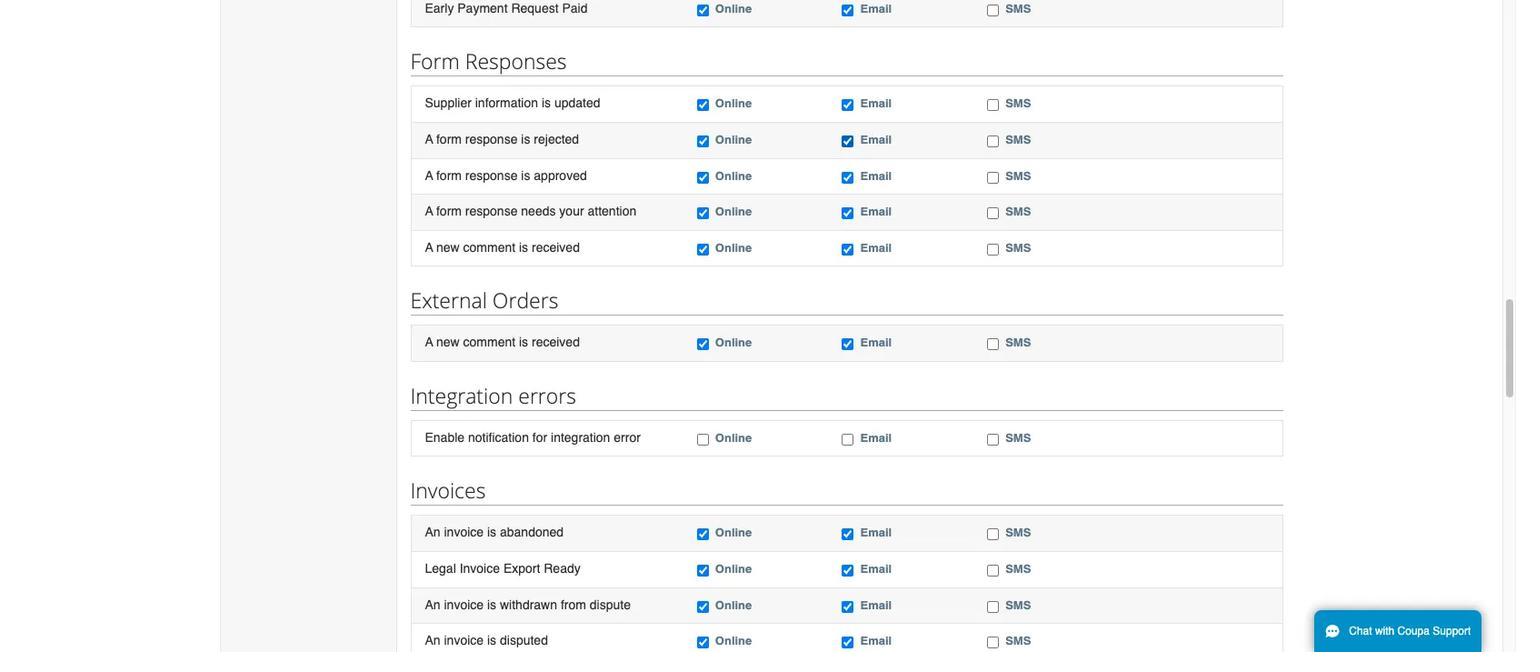 Task type: vqa. For each thing, say whether or not it's contained in the screenshot.
Support
yes



Task type: locate. For each thing, give the bounding box(es) containing it.
invoices
[[411, 476, 486, 505]]

is down the a form response needs your attention
[[519, 240, 528, 254]]

1 vertical spatial received
[[532, 335, 580, 349]]

0 vertical spatial response
[[465, 132, 518, 146]]

12 sms from the top
[[1006, 634, 1032, 648]]

enable
[[425, 430, 465, 445]]

an
[[425, 525, 441, 540], [425, 597, 441, 612], [425, 633, 441, 648]]

3 form from the top
[[436, 204, 462, 218]]

integration
[[411, 381, 513, 410]]

1 invoice from the top
[[444, 525, 484, 540]]

6 sms from the top
[[1006, 241, 1032, 254]]

2 vertical spatial invoice
[[444, 633, 484, 648]]

form
[[411, 47, 460, 76]]

0 vertical spatial an
[[425, 525, 441, 540]]

an for an invoice is withdrawn from dispute
[[425, 597, 441, 612]]

invoice for withdrawn
[[444, 597, 484, 612]]

an invoice is disputed
[[425, 633, 548, 648]]

external orders
[[411, 286, 559, 315]]

new up external
[[436, 240, 460, 254]]

withdrawn
[[500, 597, 557, 612]]

1 new from the top
[[436, 240, 460, 254]]

comment
[[463, 240, 516, 254], [463, 335, 516, 349]]

response up a form response is approved
[[465, 132, 518, 146]]

a new comment is received
[[425, 240, 580, 254], [425, 335, 580, 349]]

0 vertical spatial form
[[436, 132, 462, 146]]

1 a new comment is received from the top
[[425, 240, 580, 254]]

0 vertical spatial new
[[436, 240, 460, 254]]

1 vertical spatial comment
[[463, 335, 516, 349]]

1 vertical spatial form
[[436, 168, 462, 182]]

4 a from the top
[[425, 240, 433, 254]]

invoice
[[444, 525, 484, 540], [444, 597, 484, 612], [444, 633, 484, 648]]

response down a form response is approved
[[465, 204, 518, 218]]

3 a from the top
[[425, 204, 433, 218]]

2 invoice from the top
[[444, 597, 484, 612]]

2 online from the top
[[716, 97, 752, 110]]

comment down external orders
[[463, 335, 516, 349]]

8 online from the top
[[716, 431, 752, 445]]

0 vertical spatial received
[[532, 240, 580, 254]]

1 form from the top
[[436, 132, 462, 146]]

1 response from the top
[[465, 132, 518, 146]]

4 sms from the top
[[1006, 169, 1032, 182]]

1 vertical spatial a new comment is received
[[425, 335, 580, 349]]

7 email from the top
[[861, 336, 892, 349]]

response
[[465, 132, 518, 146], [465, 168, 518, 182], [465, 204, 518, 218]]

comment up external orders
[[463, 240, 516, 254]]

chat with coupa support button
[[1315, 610, 1483, 652]]

form down a form response is approved
[[436, 204, 462, 218]]

a form response needs your attention
[[425, 204, 637, 218]]

response down a form response is rejected
[[465, 168, 518, 182]]

8 sms from the top
[[1006, 431, 1032, 445]]

4 online from the top
[[716, 169, 752, 182]]

form for a form response is rejected
[[436, 132, 462, 146]]

is left the updated at the left
[[542, 96, 551, 110]]

2 form from the top
[[436, 168, 462, 182]]

2 vertical spatial response
[[465, 204, 518, 218]]

integration errors
[[411, 381, 577, 410]]

2 vertical spatial form
[[436, 204, 462, 218]]

online
[[716, 2, 752, 15], [716, 97, 752, 110], [716, 133, 752, 146], [716, 169, 752, 182], [716, 205, 752, 218], [716, 241, 752, 254], [716, 336, 752, 349], [716, 431, 752, 445], [716, 526, 752, 540], [716, 562, 752, 576], [716, 598, 752, 612], [716, 634, 752, 648]]

invoice left disputed
[[444, 633, 484, 648]]

sms
[[1006, 2, 1032, 15], [1006, 97, 1032, 110], [1006, 133, 1032, 146], [1006, 169, 1032, 182], [1006, 205, 1032, 218], [1006, 241, 1032, 254], [1006, 336, 1032, 349], [1006, 431, 1032, 445], [1006, 526, 1032, 540], [1006, 562, 1032, 576], [1006, 598, 1032, 612], [1006, 634, 1032, 648]]

1 vertical spatial response
[[465, 168, 518, 182]]

early payment request paid
[[425, 1, 588, 15]]

a new comment is received down external orders
[[425, 335, 580, 349]]

3 invoice from the top
[[444, 633, 484, 648]]

2 vertical spatial an
[[425, 633, 441, 648]]

3 response from the top
[[465, 204, 518, 218]]

early
[[425, 1, 454, 15]]

a
[[425, 132, 433, 146], [425, 168, 433, 182], [425, 204, 433, 218], [425, 240, 433, 254], [425, 335, 433, 349]]

0 vertical spatial comment
[[463, 240, 516, 254]]

rejected
[[534, 132, 579, 146]]

errors
[[519, 381, 577, 410]]

enable notification for integration error
[[425, 430, 641, 445]]

invoice for disputed
[[444, 633, 484, 648]]

1 vertical spatial new
[[436, 335, 460, 349]]

3 an from the top
[[425, 633, 441, 648]]

an for an invoice is abandoned
[[425, 525, 441, 540]]

form responses
[[411, 47, 567, 76]]

1 sms from the top
[[1006, 2, 1032, 15]]

a form response is approved
[[425, 168, 587, 182]]

1 vertical spatial an
[[425, 597, 441, 612]]

received
[[532, 240, 580, 254], [532, 335, 580, 349]]

1 received from the top
[[532, 240, 580, 254]]

disputed
[[500, 633, 548, 648]]

new down external
[[436, 335, 460, 349]]

response for your
[[465, 204, 518, 218]]

form down supplier
[[436, 132, 462, 146]]

legal
[[425, 561, 456, 576]]

an for an invoice is disputed
[[425, 633, 441, 648]]

a new comment is received down the a form response needs your attention
[[425, 240, 580, 254]]

form down a form response is rejected
[[436, 168, 462, 182]]

from
[[561, 597, 586, 612]]

form
[[436, 132, 462, 146], [436, 168, 462, 182], [436, 204, 462, 218]]

responses
[[465, 47, 567, 76]]

with
[[1376, 625, 1395, 638]]

None checkbox
[[697, 4, 709, 16], [843, 4, 854, 16], [988, 4, 1000, 16], [697, 100, 709, 111], [843, 100, 854, 111], [988, 100, 1000, 111], [697, 171, 709, 183], [843, 171, 854, 183], [843, 207, 854, 219], [843, 243, 854, 255], [988, 243, 1000, 255], [697, 339, 709, 350], [843, 339, 854, 350], [697, 434, 709, 445], [843, 434, 854, 445], [988, 434, 1000, 445], [697, 565, 709, 577], [843, 637, 854, 648], [697, 4, 709, 16], [843, 4, 854, 16], [988, 4, 1000, 16], [697, 100, 709, 111], [843, 100, 854, 111], [988, 100, 1000, 111], [697, 171, 709, 183], [843, 171, 854, 183], [843, 207, 854, 219], [843, 243, 854, 255], [988, 243, 1000, 255], [697, 339, 709, 350], [843, 339, 854, 350], [697, 434, 709, 445], [843, 434, 854, 445], [988, 434, 1000, 445], [697, 565, 709, 577], [843, 637, 854, 648]]

0 vertical spatial invoice
[[444, 525, 484, 540]]

1 an from the top
[[425, 525, 441, 540]]

email
[[861, 2, 892, 15], [861, 97, 892, 110], [861, 133, 892, 146], [861, 169, 892, 182], [861, 205, 892, 218], [861, 241, 892, 254], [861, 336, 892, 349], [861, 431, 892, 445], [861, 526, 892, 540], [861, 562, 892, 576], [861, 598, 892, 612], [861, 634, 892, 648]]

is
[[542, 96, 551, 110], [521, 132, 531, 146], [521, 168, 531, 182], [519, 240, 528, 254], [519, 335, 528, 349], [487, 525, 497, 540], [487, 597, 497, 612], [487, 633, 497, 648]]

dispute
[[590, 597, 631, 612]]

received down orders
[[532, 335, 580, 349]]

11 online from the top
[[716, 598, 752, 612]]

is left rejected
[[521, 132, 531, 146]]

4 email from the top
[[861, 169, 892, 182]]

6 email from the top
[[861, 241, 892, 254]]

invoice down invoice
[[444, 597, 484, 612]]

new
[[436, 240, 460, 254], [436, 335, 460, 349]]

invoice up invoice
[[444, 525, 484, 540]]

0 vertical spatial a new comment is received
[[425, 240, 580, 254]]

None checkbox
[[697, 136, 709, 147], [843, 136, 854, 147], [988, 136, 1000, 147], [988, 171, 1000, 183], [697, 207, 709, 219], [988, 207, 1000, 219], [697, 243, 709, 255], [988, 339, 1000, 350], [697, 529, 709, 541], [843, 529, 854, 541], [988, 529, 1000, 541], [843, 565, 854, 577], [988, 565, 1000, 577], [697, 601, 709, 612], [843, 601, 854, 612], [988, 601, 1000, 612], [697, 637, 709, 648], [988, 637, 1000, 648], [697, 136, 709, 147], [843, 136, 854, 147], [988, 136, 1000, 147], [988, 171, 1000, 183], [697, 207, 709, 219], [988, 207, 1000, 219], [697, 243, 709, 255], [988, 339, 1000, 350], [697, 529, 709, 541], [843, 529, 854, 541], [988, 529, 1000, 541], [843, 565, 854, 577], [988, 565, 1000, 577], [697, 601, 709, 612], [843, 601, 854, 612], [988, 601, 1000, 612], [697, 637, 709, 648], [988, 637, 1000, 648]]

1 vertical spatial invoice
[[444, 597, 484, 612]]

2 response from the top
[[465, 168, 518, 182]]

payment
[[458, 1, 508, 15]]

9 online from the top
[[716, 526, 752, 540]]

support
[[1434, 625, 1472, 638]]

form for a form response needs your attention
[[436, 204, 462, 218]]

6 online from the top
[[716, 241, 752, 254]]

attention
[[588, 204, 637, 218]]

5 a from the top
[[425, 335, 433, 349]]

is down orders
[[519, 335, 528, 349]]

received down your
[[532, 240, 580, 254]]

for
[[533, 430, 548, 445]]

7 online from the top
[[716, 336, 752, 349]]

2 an from the top
[[425, 597, 441, 612]]



Task type: describe. For each thing, give the bounding box(es) containing it.
1 comment from the top
[[463, 240, 516, 254]]

5 online from the top
[[716, 205, 752, 218]]

updated
[[555, 96, 601, 110]]

is up legal invoice export ready
[[487, 525, 497, 540]]

export
[[504, 561, 541, 576]]

abandoned
[[500, 525, 564, 540]]

10 online from the top
[[716, 562, 752, 576]]

1 email from the top
[[861, 2, 892, 15]]

2 sms from the top
[[1006, 97, 1032, 110]]

5 sms from the top
[[1006, 205, 1032, 218]]

error
[[614, 430, 641, 445]]

integration
[[551, 430, 611, 445]]

12 email from the top
[[861, 634, 892, 648]]

is up an invoice is disputed
[[487, 597, 497, 612]]

2 email from the top
[[861, 97, 892, 110]]

2 comment from the top
[[463, 335, 516, 349]]

5 email from the top
[[861, 205, 892, 218]]

coupa
[[1398, 625, 1430, 638]]

an invoice is abandoned
[[425, 525, 564, 540]]

2 a new comment is received from the top
[[425, 335, 580, 349]]

paid
[[562, 1, 588, 15]]

response for rejected
[[465, 132, 518, 146]]

approved
[[534, 168, 587, 182]]

3 sms from the top
[[1006, 133, 1032, 146]]

chat with coupa support
[[1350, 625, 1472, 638]]

an invoice is withdrawn from dispute
[[425, 597, 631, 612]]

request
[[511, 1, 559, 15]]

orders
[[493, 286, 559, 315]]

invoice for abandoned
[[444, 525, 484, 540]]

11 sms from the top
[[1006, 598, 1032, 612]]

invoice
[[460, 561, 500, 576]]

2 new from the top
[[436, 335, 460, 349]]

supplier
[[425, 96, 472, 110]]

legal invoice export ready
[[425, 561, 581, 576]]

your
[[560, 204, 584, 218]]

1 online from the top
[[716, 2, 752, 15]]

12 online from the top
[[716, 634, 752, 648]]

10 email from the top
[[861, 562, 892, 576]]

11 email from the top
[[861, 598, 892, 612]]

7 sms from the top
[[1006, 336, 1032, 349]]

chat
[[1350, 625, 1373, 638]]

supplier information is updated
[[425, 96, 601, 110]]

needs
[[521, 204, 556, 218]]

notification
[[468, 430, 529, 445]]

is left approved
[[521, 168, 531, 182]]

9 sms from the top
[[1006, 526, 1032, 540]]

external
[[411, 286, 487, 315]]

1 a from the top
[[425, 132, 433, 146]]

ready
[[544, 561, 581, 576]]

information
[[475, 96, 538, 110]]

8 email from the top
[[861, 431, 892, 445]]

is left disputed
[[487, 633, 497, 648]]

response for approved
[[465, 168, 518, 182]]

9 email from the top
[[861, 526, 892, 540]]

form for a form response is approved
[[436, 168, 462, 182]]

3 online from the top
[[716, 133, 752, 146]]

2 a from the top
[[425, 168, 433, 182]]

3 email from the top
[[861, 133, 892, 146]]

a form response is rejected
[[425, 132, 579, 146]]

2 received from the top
[[532, 335, 580, 349]]

10 sms from the top
[[1006, 562, 1032, 576]]



